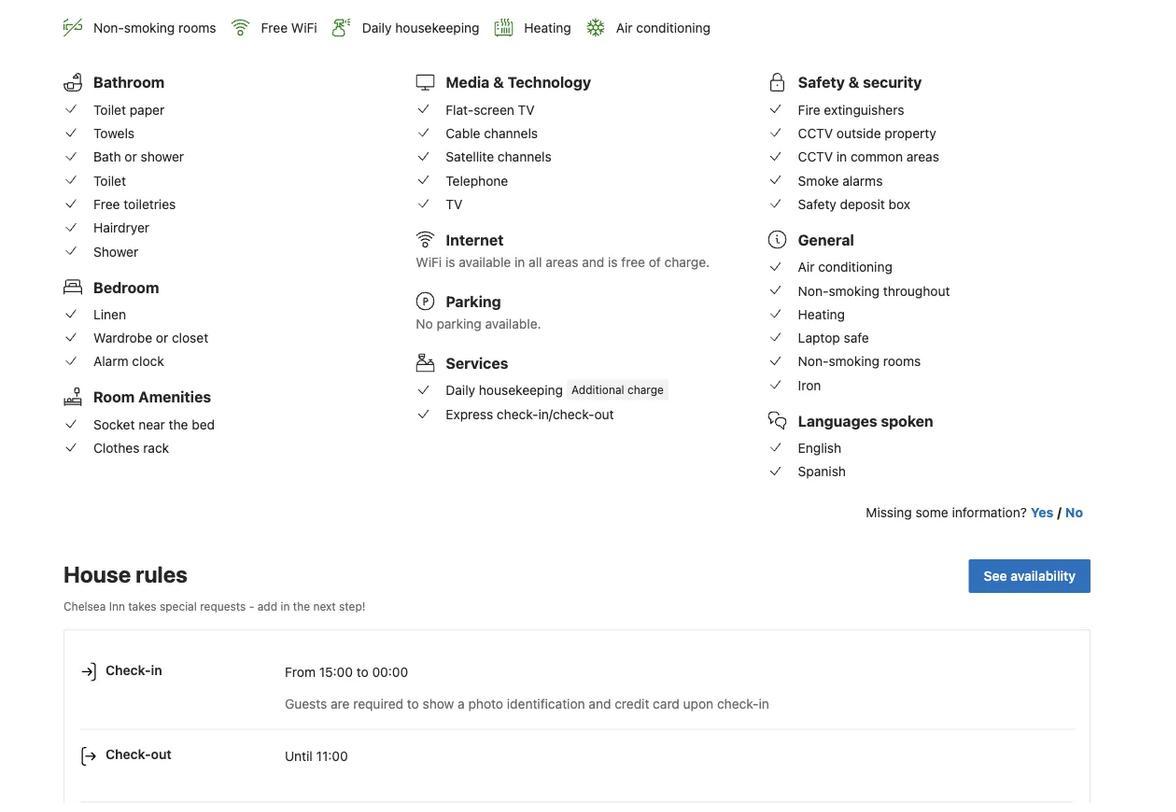 Task type: vqa. For each thing, say whether or not it's contained in the screenshot.
the room
yes



Task type: describe. For each thing, give the bounding box(es) containing it.
special
[[160, 600, 197, 613]]

cctv for cctv in common areas
[[798, 149, 833, 164]]

toilet for toilet
[[93, 173, 126, 188]]

& for safety
[[849, 73, 860, 91]]

bedroom
[[93, 278, 159, 296]]

laptop
[[798, 330, 840, 345]]

0 vertical spatial air
[[616, 20, 633, 36]]

free toiletries
[[93, 196, 176, 212]]

parking
[[446, 292, 501, 310]]

0 horizontal spatial the
[[169, 417, 188, 432]]

some
[[916, 505, 949, 520]]

in right 'upon'
[[759, 696, 769, 711]]

flat-screen tv
[[446, 102, 535, 117]]

guests
[[285, 696, 327, 711]]

deposit
[[840, 196, 885, 212]]

1 vertical spatial out
[[151, 747, 172, 762]]

cctv for cctv outside property
[[798, 125, 833, 141]]

available.
[[485, 316, 541, 331]]

languages
[[798, 412, 878, 430]]

missing some information? yes / no
[[866, 505, 1083, 520]]

channels for satellite channels
[[498, 149, 552, 164]]

near
[[138, 417, 165, 432]]

availability
[[1011, 568, 1076, 584]]

chelsea inn takes special requests - add in the next step!
[[64, 600, 366, 613]]

free for free wifi
[[261, 20, 288, 36]]

alarm clock
[[93, 354, 164, 369]]

chelsea
[[64, 600, 106, 613]]

yes button
[[1031, 504, 1054, 522]]

shower
[[141, 149, 184, 164]]

0 horizontal spatial conditioning
[[636, 20, 711, 36]]

/
[[1057, 505, 1062, 520]]

check-in
[[106, 663, 162, 678]]

next
[[313, 600, 336, 613]]

socket
[[93, 417, 135, 432]]

toilet for toilet paper
[[93, 102, 126, 117]]

laptop safe
[[798, 330, 869, 345]]

1 vertical spatial to
[[407, 696, 419, 711]]

see
[[984, 568, 1007, 584]]

0 horizontal spatial heating
[[524, 20, 571, 36]]

0 vertical spatial rooms
[[178, 20, 216, 36]]

2 vertical spatial smoking
[[829, 354, 880, 369]]

0 horizontal spatial check-
[[497, 407, 538, 422]]

in down 'takes' on the bottom of page
[[151, 663, 162, 678]]

extinguishers
[[824, 102, 905, 117]]

see availability
[[984, 568, 1076, 584]]

card
[[653, 696, 680, 711]]

from
[[285, 664, 316, 679]]

0 vertical spatial and
[[582, 254, 605, 270]]

check- for in
[[106, 663, 151, 678]]

photo
[[468, 696, 503, 711]]

check-out
[[106, 747, 172, 762]]

1 horizontal spatial tv
[[518, 102, 535, 117]]

0 horizontal spatial wifi
[[291, 20, 317, 36]]

safe
[[844, 330, 869, 345]]

a
[[458, 696, 465, 711]]

upon
[[683, 696, 714, 711]]

english
[[798, 440, 842, 456]]

closet
[[172, 330, 208, 345]]

alarm
[[93, 354, 129, 369]]

15:00
[[319, 664, 353, 679]]

1 is from the left
[[445, 254, 455, 270]]

spoken
[[881, 412, 934, 430]]

no button
[[1065, 504, 1083, 522]]

credit
[[615, 696, 649, 711]]

room amenities
[[93, 388, 211, 406]]

until 11:00
[[285, 748, 348, 764]]

add
[[258, 600, 277, 613]]

are
[[331, 696, 350, 711]]

1 horizontal spatial the
[[293, 600, 310, 613]]

toilet paper
[[93, 102, 164, 117]]

all
[[529, 254, 542, 270]]

media
[[446, 73, 490, 91]]

safety deposit box
[[798, 196, 911, 212]]

1 vertical spatial and
[[589, 696, 611, 711]]

channels for cable channels
[[484, 125, 538, 141]]

spanish
[[798, 464, 846, 479]]

no parking available.
[[416, 316, 541, 331]]

linen
[[93, 306, 126, 322]]

2 vertical spatial non-
[[798, 354, 829, 369]]

1 vertical spatial check-
[[717, 696, 759, 711]]

bathroom
[[93, 73, 165, 91]]

of
[[649, 254, 661, 270]]

bath
[[93, 149, 121, 164]]

iron
[[798, 377, 821, 393]]

1 vertical spatial smoking
[[829, 283, 880, 298]]

-
[[249, 600, 254, 613]]

common
[[851, 149, 903, 164]]

internet
[[446, 231, 504, 249]]

satellite channels
[[446, 149, 552, 164]]

rack
[[143, 440, 169, 456]]

alarms
[[843, 173, 883, 188]]

available
[[459, 254, 511, 270]]

1 horizontal spatial areas
[[907, 149, 939, 164]]

free wifi
[[261, 20, 317, 36]]

check- for out
[[106, 747, 151, 762]]

daily housekeeping additional charge
[[446, 382, 664, 398]]

show
[[423, 696, 454, 711]]

0 vertical spatial air conditioning
[[616, 20, 711, 36]]



Task type: locate. For each thing, give the bounding box(es) containing it.
1 vertical spatial cctv
[[798, 149, 833, 164]]

is down internet
[[445, 254, 455, 270]]

1 horizontal spatial to
[[407, 696, 419, 711]]

& up fire extinguishers
[[849, 73, 860, 91]]

1 vertical spatial housekeeping
[[479, 382, 563, 398]]

clothes rack
[[93, 440, 169, 456]]

1 cctv from the top
[[798, 125, 833, 141]]

towels
[[93, 125, 135, 141]]

tv down telephone
[[446, 196, 463, 212]]

yes
[[1031, 505, 1054, 520]]

wardrobe
[[93, 330, 152, 345]]

& up the screen
[[493, 73, 504, 91]]

guests are required to show a photo identification and credit card upon check-in
[[285, 696, 769, 711]]

smoking up the bathroom
[[124, 20, 175, 36]]

from 15:00 to 00:00
[[285, 664, 408, 679]]

daily up express at the bottom left
[[446, 382, 475, 398]]

channels up satellite channels
[[484, 125, 538, 141]]

smoke alarms
[[798, 173, 883, 188]]

toilet
[[93, 102, 126, 117], [93, 173, 126, 188]]

1 vertical spatial air conditioning
[[798, 259, 893, 275]]

1 horizontal spatial heating
[[798, 306, 845, 322]]

express
[[446, 407, 493, 422]]

cctv in common areas
[[798, 149, 939, 164]]

telephone
[[446, 173, 508, 188]]

express check-in/check-out
[[446, 407, 614, 422]]

0 horizontal spatial out
[[151, 747, 172, 762]]

throughout
[[883, 283, 950, 298]]

1 vertical spatial non-
[[798, 283, 829, 298]]

0 vertical spatial non-
[[93, 20, 124, 36]]

non-smoking rooms down safe
[[798, 354, 921, 369]]

daily right free wifi
[[362, 20, 392, 36]]

outside
[[837, 125, 881, 141]]

parking
[[437, 316, 482, 331]]

fire
[[798, 102, 821, 117]]

2 & from the left
[[849, 73, 860, 91]]

11:00
[[316, 748, 348, 764]]

safety
[[798, 73, 845, 91], [798, 196, 837, 212]]

flat-
[[446, 102, 474, 117]]

0 vertical spatial the
[[169, 417, 188, 432]]

0 horizontal spatial air conditioning
[[616, 20, 711, 36]]

safety down smoke
[[798, 196, 837, 212]]

2 cctv from the top
[[798, 149, 833, 164]]

1 horizontal spatial no
[[1065, 505, 1083, 520]]

or for bath
[[125, 149, 137, 164]]

in left all
[[515, 254, 525, 270]]

check- down daily housekeeping additional charge at the top of the page
[[497, 407, 538, 422]]

1 vertical spatial air
[[798, 259, 815, 275]]

conditioning
[[636, 20, 711, 36], [818, 259, 893, 275]]

out down the check-in
[[151, 747, 172, 762]]

0 horizontal spatial or
[[125, 149, 137, 164]]

rooms up spoken
[[883, 354, 921, 369]]

identification
[[507, 696, 585, 711]]

rooms left free wifi
[[178, 20, 216, 36]]

housekeeping up 'express check-in/check-out'
[[479, 382, 563, 398]]

0 vertical spatial safety
[[798, 73, 845, 91]]

in right add
[[281, 600, 290, 613]]

room
[[93, 388, 135, 406]]

2 is from the left
[[608, 254, 618, 270]]

smoke
[[798, 173, 839, 188]]

step!
[[339, 600, 366, 613]]

heating up laptop
[[798, 306, 845, 322]]

charge.
[[665, 254, 710, 270]]

2 safety from the top
[[798, 196, 837, 212]]

1 vertical spatial safety
[[798, 196, 837, 212]]

rooms
[[178, 20, 216, 36], [883, 354, 921, 369]]

1 horizontal spatial is
[[608, 254, 618, 270]]

1 vertical spatial channels
[[498, 149, 552, 164]]

free
[[261, 20, 288, 36], [93, 196, 120, 212]]

0 horizontal spatial areas
[[546, 254, 579, 270]]

housekeeping up media
[[395, 20, 480, 36]]

out
[[594, 407, 614, 422], [151, 747, 172, 762]]

0 horizontal spatial air
[[616, 20, 633, 36]]

1 horizontal spatial non-smoking rooms
[[798, 354, 921, 369]]

1 vertical spatial rooms
[[883, 354, 921, 369]]

daily for daily housekeeping
[[362, 20, 392, 36]]

0 vertical spatial out
[[594, 407, 614, 422]]

shower
[[93, 244, 138, 259]]

non- up the bathroom
[[93, 20, 124, 36]]

charge
[[627, 384, 664, 397]]

security
[[863, 73, 922, 91]]

1 vertical spatial the
[[293, 600, 310, 613]]

services
[[446, 354, 508, 372]]

0 horizontal spatial tv
[[446, 196, 463, 212]]

1 vertical spatial conditioning
[[818, 259, 893, 275]]

1 vertical spatial wifi
[[416, 254, 442, 270]]

0 vertical spatial daily
[[362, 20, 392, 36]]

cable channels
[[446, 125, 538, 141]]

1 vertical spatial tv
[[446, 196, 463, 212]]

0 vertical spatial non-smoking rooms
[[93, 20, 216, 36]]

1 & from the left
[[493, 73, 504, 91]]

in
[[837, 149, 847, 164], [515, 254, 525, 270], [281, 600, 290, 613], [151, 663, 162, 678], [759, 696, 769, 711]]

0 vertical spatial to
[[357, 664, 369, 679]]

2 toilet from the top
[[93, 173, 126, 188]]

1 horizontal spatial conditioning
[[818, 259, 893, 275]]

0 horizontal spatial non-smoking rooms
[[93, 20, 216, 36]]

0 vertical spatial channels
[[484, 125, 538, 141]]

0 vertical spatial check-
[[106, 663, 151, 678]]

bath or shower
[[93, 149, 184, 164]]

2 check- from the top
[[106, 747, 151, 762]]

information?
[[952, 505, 1027, 520]]

or up clock
[[156, 330, 168, 345]]

housekeeping for daily housekeeping additional charge
[[479, 382, 563, 398]]

cable
[[446, 125, 480, 141]]

toilet up towels
[[93, 102, 126, 117]]

wardrobe or closet
[[93, 330, 208, 345]]

0 horizontal spatial is
[[445, 254, 455, 270]]

1 vertical spatial free
[[93, 196, 120, 212]]

1 horizontal spatial check-
[[717, 696, 759, 711]]

the left next
[[293, 600, 310, 613]]

and left free
[[582, 254, 605, 270]]

0 vertical spatial toilet
[[93, 102, 126, 117]]

1 vertical spatial toilet
[[93, 173, 126, 188]]

heating up technology on the top of the page
[[524, 20, 571, 36]]

areas down property
[[907, 149, 939, 164]]

takes
[[128, 600, 157, 613]]

1 safety from the top
[[798, 73, 845, 91]]

to left show
[[407, 696, 419, 711]]

1 horizontal spatial out
[[594, 407, 614, 422]]

smoking down safe
[[829, 354, 880, 369]]

0 horizontal spatial daily
[[362, 20, 392, 36]]

heating
[[524, 20, 571, 36], [798, 306, 845, 322]]

0 horizontal spatial rooms
[[178, 20, 216, 36]]

and
[[582, 254, 605, 270], [589, 696, 611, 711]]

0 vertical spatial tv
[[518, 102, 535, 117]]

safety up fire
[[798, 73, 845, 91]]

0 horizontal spatial &
[[493, 73, 504, 91]]

requests
[[200, 600, 246, 613]]

is
[[445, 254, 455, 270], [608, 254, 618, 270]]

paper
[[130, 102, 164, 117]]

safety for safety deposit box
[[798, 196, 837, 212]]

0 vertical spatial no
[[416, 316, 433, 331]]

check- right 'upon'
[[717, 696, 759, 711]]

0 vertical spatial smoking
[[124, 20, 175, 36]]

1 horizontal spatial rooms
[[883, 354, 921, 369]]

the
[[169, 417, 188, 432], [293, 600, 310, 613]]

check- down inn
[[106, 663, 151, 678]]

daily housekeeping
[[362, 20, 480, 36]]

tv down media & technology
[[518, 102, 535, 117]]

1 check- from the top
[[106, 663, 151, 678]]

areas right all
[[546, 254, 579, 270]]

1 vertical spatial heating
[[798, 306, 845, 322]]

wifi
[[291, 20, 317, 36], [416, 254, 442, 270]]

0 vertical spatial housekeeping
[[395, 20, 480, 36]]

wifi is available in all areas and is free of charge.
[[416, 254, 710, 270]]

air conditioning
[[616, 20, 711, 36], [798, 259, 893, 275]]

non-smoking throughout
[[798, 283, 950, 298]]

in/check-
[[538, 407, 594, 422]]

and left credit
[[589, 696, 611, 711]]

housekeeping
[[395, 20, 480, 36], [479, 382, 563, 398]]

additional
[[572, 384, 624, 397]]

hairdryer
[[93, 220, 149, 235]]

0 horizontal spatial no
[[416, 316, 433, 331]]

1 vertical spatial non-smoking rooms
[[798, 354, 921, 369]]

see availability button
[[969, 560, 1091, 593]]

0 vertical spatial check-
[[497, 407, 538, 422]]

to right 15:00
[[357, 664, 369, 679]]

amenities
[[138, 388, 211, 406]]

0 vertical spatial conditioning
[[636, 20, 711, 36]]

1 vertical spatial areas
[[546, 254, 579, 270]]

cctv up smoke
[[798, 149, 833, 164]]

1 horizontal spatial &
[[849, 73, 860, 91]]

1 toilet from the top
[[93, 102, 126, 117]]

0 vertical spatial free
[[261, 20, 288, 36]]

1 horizontal spatial daily
[[446, 382, 475, 398]]

channels down cable channels
[[498, 149, 552, 164]]

in up smoke alarms
[[837, 149, 847, 164]]

1 vertical spatial no
[[1065, 505, 1083, 520]]

smoking up safe
[[829, 283, 880, 298]]

general
[[798, 231, 854, 249]]

or right bath
[[125, 149, 137, 164]]

toilet down bath
[[93, 173, 126, 188]]

1 horizontal spatial or
[[156, 330, 168, 345]]

0 vertical spatial areas
[[907, 149, 939, 164]]

daily for daily housekeeping additional charge
[[446, 382, 475, 398]]

check-
[[497, 407, 538, 422], [717, 696, 759, 711]]

is left free
[[608, 254, 618, 270]]

out down additional
[[594, 407, 614, 422]]

property
[[885, 125, 937, 141]]

1 horizontal spatial free
[[261, 20, 288, 36]]

0 vertical spatial heating
[[524, 20, 571, 36]]

clock
[[132, 354, 164, 369]]

non-smoking rooms up the bathroom
[[93, 20, 216, 36]]

non- up 'iron'
[[798, 354, 829, 369]]

until
[[285, 748, 313, 764]]

cctv
[[798, 125, 833, 141], [798, 149, 833, 164]]

1 horizontal spatial air conditioning
[[798, 259, 893, 275]]

or
[[125, 149, 137, 164], [156, 330, 168, 345]]

air
[[616, 20, 633, 36], [798, 259, 815, 275]]

house
[[64, 561, 131, 588]]

0 vertical spatial cctv
[[798, 125, 833, 141]]

missing
[[866, 505, 912, 520]]

daily
[[362, 20, 392, 36], [446, 382, 475, 398]]

screen
[[474, 102, 514, 117]]

1 horizontal spatial air
[[798, 259, 815, 275]]

no right /
[[1065, 505, 1083, 520]]

1 vertical spatial check-
[[106, 747, 151, 762]]

free for free toiletries
[[93, 196, 120, 212]]

media & technology
[[446, 73, 591, 91]]

check- down the check-in
[[106, 747, 151, 762]]

safety for safety & security
[[798, 73, 845, 91]]

cctv outside property
[[798, 125, 937, 141]]

toiletries
[[124, 196, 176, 212]]

0 horizontal spatial to
[[357, 664, 369, 679]]

no left parking
[[416, 316, 433, 331]]

cctv down fire
[[798, 125, 833, 141]]

1 vertical spatial daily
[[446, 382, 475, 398]]

1 vertical spatial or
[[156, 330, 168, 345]]

&
[[493, 73, 504, 91], [849, 73, 860, 91]]

non- up laptop
[[798, 283, 829, 298]]

1 horizontal spatial wifi
[[416, 254, 442, 270]]

housekeeping for daily housekeeping
[[395, 20, 480, 36]]

& for media
[[493, 73, 504, 91]]

0 horizontal spatial free
[[93, 196, 120, 212]]

bed
[[192, 417, 215, 432]]

or for wardrobe
[[156, 330, 168, 345]]

0 vertical spatial or
[[125, 149, 137, 164]]

0 vertical spatial wifi
[[291, 20, 317, 36]]

the left the bed
[[169, 417, 188, 432]]

inn
[[109, 600, 125, 613]]



